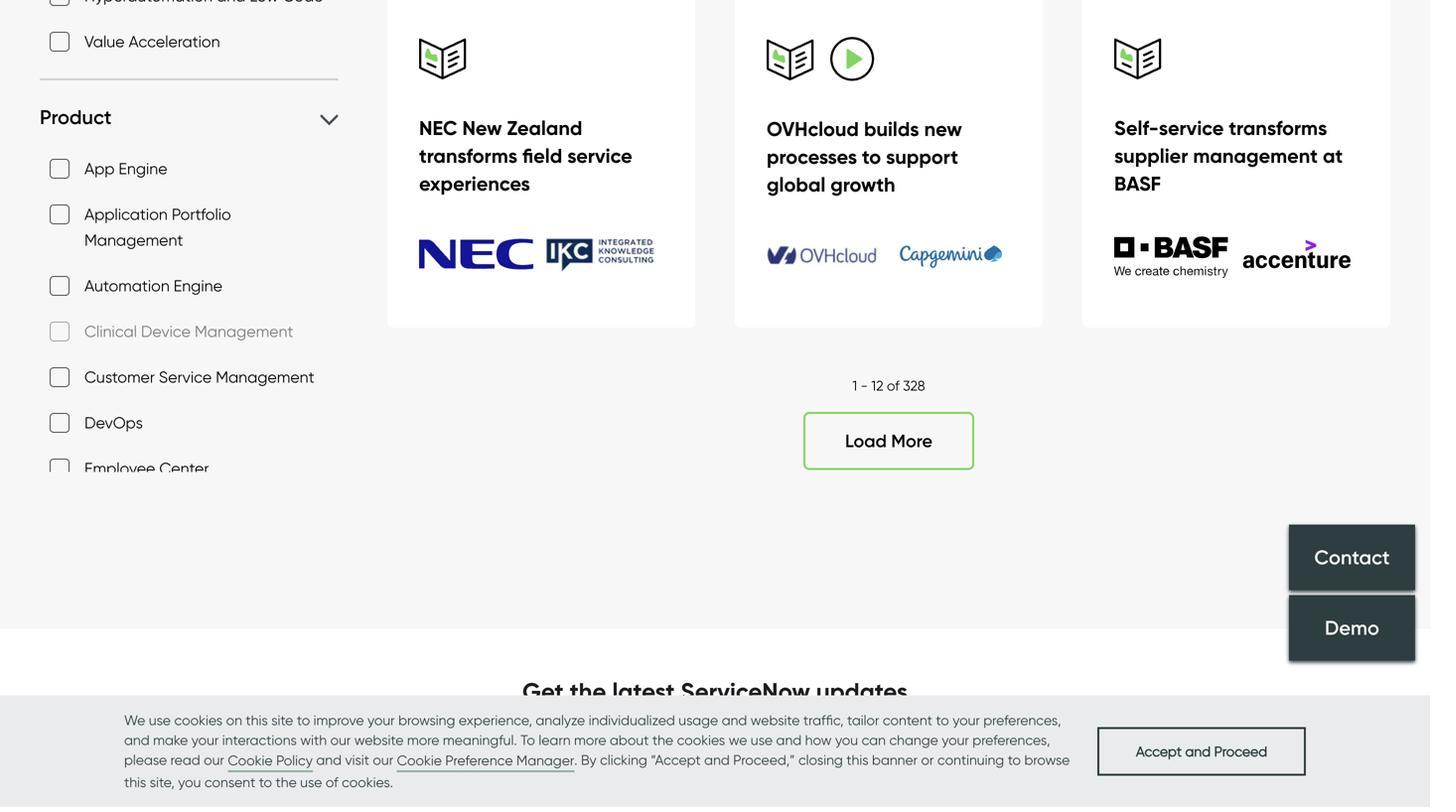 Task type: describe. For each thing, give the bounding box(es) containing it.
content
[[883, 712, 933, 729]]

get
[[523, 677, 564, 707]]

subscribe
[[873, 750, 946, 770]]

to right site
[[297, 712, 310, 729]]

traffic,
[[804, 712, 844, 729]]

device
[[141, 322, 191, 342]]

builds
[[864, 117, 920, 142]]

transforms inside the nec new zealand transforms field service experiences
[[419, 144, 518, 168]]

more
[[892, 430, 933, 452]]

1 basf – servicenow – customer story image from the left
[[1115, 232, 1229, 279]]

employee center option
[[50, 459, 70, 479]]

change
[[890, 732, 939, 749]]

you inside . by clicking "accept and proceed," closing this banner or continuing to browse this site, you consent to the use of cookies.
[[178, 774, 201, 791]]

clinical
[[84, 322, 137, 342]]

growth
[[831, 172, 896, 197]]

self-
[[1115, 116, 1159, 141]]

value acceleration
[[84, 32, 220, 52]]

banner
[[872, 752, 918, 769]]

to right content
[[936, 712, 950, 729]]

zealand
[[507, 116, 583, 141]]

get the latest servicenow updates
[[523, 677, 908, 707]]

closing
[[799, 752, 843, 769]]

accept and proceed
[[1136, 743, 1268, 760]]

app engine option
[[50, 159, 70, 179]]

2 cookie from the left
[[397, 753, 442, 769]]

service inside the self-service transforms supplier management at basf
[[1159, 116, 1224, 141]]

328
[[903, 377, 926, 394]]

to inside ovhcloud builds new processes to support global growth
[[862, 145, 881, 169]]

management for portfolio
[[84, 231, 183, 250]]

0 vertical spatial preferences,
[[984, 712, 1062, 729]]

manager
[[517, 753, 575, 769]]

visit
[[345, 752, 370, 769]]

customer
[[84, 368, 155, 387]]

to down cookie policy link
[[259, 774, 272, 791]]

experience,
[[459, 712, 532, 729]]

automation
[[84, 277, 170, 296]]

clinical device management
[[84, 322, 293, 342]]

can
[[862, 732, 886, 749]]

browse
[[1025, 752, 1070, 769]]

servicenow
[[681, 677, 811, 707]]

site,
[[150, 774, 175, 791]]

latest
[[612, 677, 675, 707]]

2 basf – servicenow – customer story image from the left
[[1237, 232, 1351, 279]]

global
[[767, 172, 826, 197]]

2 ovhcloud – servicenow image from the left
[[889, 232, 1003, 279]]

1 horizontal spatial nec new zealand image
[[541, 231, 656, 279]]

about
[[610, 732, 649, 749]]

this inside 'we use cookies on this site to improve your browsing experience, analyze individualized usage and website traffic, tailor content to your preferences, and make your interactions with our website more meaningful. to learn more about the cookies we use and how you can change your preferences, please read our'
[[246, 712, 268, 729]]

2 horizontal spatial this
[[847, 752, 869, 769]]

browsing
[[398, 712, 455, 729]]

we use cookies on this site to improve your browsing experience, analyze individualized usage and website traffic, tailor content to your preferences, and make your interactions with our website more meaningful. to learn more about the cookies we use and how you can change your preferences, please read our
[[124, 712, 1062, 769]]

field
[[523, 144, 563, 168]]

how
[[805, 732, 832, 749]]

application portfolio management
[[84, 205, 231, 250]]

supplier
[[1115, 144, 1189, 168]]

application
[[84, 205, 168, 224]]

0 vertical spatial cookies
[[174, 712, 223, 729]]

on
[[226, 712, 242, 729]]

0 vertical spatial website
[[751, 712, 800, 729]]

transforms inside the self-service transforms supplier management at basf
[[1229, 116, 1328, 141]]

service inside the nec new zealand transforms field service experiences
[[568, 144, 633, 168]]

accept and proceed button
[[1098, 728, 1306, 776]]

self-service transforms supplier management at basf
[[1115, 116, 1343, 196]]

1 vertical spatial website
[[354, 732, 404, 749]]

we
[[124, 712, 145, 729]]

clicking
[[600, 752, 648, 769]]

0 vertical spatial the
[[570, 677, 606, 707]]

. by clicking "accept and proceed," closing this banner or continuing to browse this site, you consent to the use of cookies.
[[124, 752, 1070, 791]]

customer service management
[[84, 368, 315, 387]]

nec new zealand transforms field service experiences
[[419, 116, 633, 196]]

basf
[[1115, 171, 1161, 196]]

value
[[84, 32, 125, 52]]

the inside . by clicking "accept and proceed," closing this banner or continuing to browse this site, you consent to the use of cookies.
[[276, 774, 297, 791]]

devops option
[[50, 414, 70, 434]]

consent
[[205, 774, 256, 791]]

ovhcloud
[[767, 117, 859, 142]]

updates
[[816, 677, 908, 707]]

product button
[[40, 105, 338, 130]]

.
[[575, 752, 578, 769]]

0 horizontal spatial our
[[204, 752, 224, 769]]

new
[[462, 116, 502, 141]]

and down we
[[124, 732, 150, 749]]

engine for app engine
[[119, 159, 167, 179]]

preference
[[445, 753, 513, 769]]

1 horizontal spatial cookies
[[677, 732, 726, 749]]

app
[[84, 159, 115, 179]]

load
[[846, 430, 887, 452]]

-
[[861, 377, 868, 394]]

tailor
[[847, 712, 880, 729]]

customer service management option
[[50, 368, 70, 388]]

or
[[922, 752, 934, 769]]

we
[[729, 732, 748, 749]]

"accept
[[651, 752, 701, 769]]

individualized
[[589, 712, 675, 729]]

ovhcloud builds new processes to support global growth
[[767, 117, 962, 197]]



Task type: vqa. For each thing, say whether or not it's contained in the screenshot.
Products popup button
no



Task type: locate. For each thing, give the bounding box(es) containing it.
website up proceed,"
[[751, 712, 800, 729]]

nec new zealand image
[[541, 231, 656, 279], [419, 232, 534, 279]]

1 horizontal spatial basf – servicenow – customer story image
[[1237, 232, 1351, 279]]

use up proceed,"
[[751, 732, 773, 749]]

to
[[862, 145, 881, 169], [297, 712, 310, 729], [936, 712, 950, 729], [1008, 752, 1021, 769], [259, 774, 272, 791]]

meaningful.
[[443, 732, 517, 749]]

center
[[159, 459, 209, 479]]

1 ovhcloud – servicenow image from the left
[[767, 232, 881, 279]]

management up customer service management
[[195, 322, 293, 342]]

Email text field
[[461, 732, 834, 788]]

proceed,"
[[734, 752, 795, 769]]

1 - 12 of 328
[[853, 377, 926, 394]]

transforms up experiences
[[419, 144, 518, 168]]

to up growth
[[862, 145, 881, 169]]

you down read
[[178, 774, 201, 791]]

1
[[853, 377, 858, 394]]

12
[[872, 377, 884, 394]]

cookies down usage at the bottom of the page
[[677, 732, 726, 749]]

read
[[171, 752, 200, 769]]

1 horizontal spatial ovhcloud – servicenow image
[[889, 232, 1003, 279]]

cookie preference manager link
[[397, 751, 575, 773]]

cookie
[[228, 753, 273, 769], [397, 753, 442, 769]]

1 horizontal spatial the
[[570, 677, 606, 707]]

0 vertical spatial this
[[246, 712, 268, 729]]

0 horizontal spatial ovhcloud – servicenow image
[[767, 232, 881, 279]]

use inside . by clicking "accept and proceed," closing this banner or continuing to browse this site, you consent to the use of cookies.
[[300, 774, 322, 791]]

this up interactions
[[246, 712, 268, 729]]

this
[[246, 712, 268, 729], [847, 752, 869, 769], [124, 774, 146, 791]]

this down can
[[847, 752, 869, 769]]

with
[[300, 732, 327, 749]]

and left how in the bottom right of the page
[[776, 732, 802, 749]]

0 horizontal spatial the
[[276, 774, 297, 791]]

nec
[[419, 116, 457, 141]]

management inside application portfolio management
[[84, 231, 183, 250]]

1 horizontal spatial use
[[300, 774, 322, 791]]

0 horizontal spatial service
[[568, 144, 633, 168]]

website up visit
[[354, 732, 404, 749]]

of left cookies.
[[326, 774, 338, 791]]

to left browse at the bottom right
[[1008, 752, 1021, 769]]

0 horizontal spatial use
[[149, 712, 171, 729]]

you down tailor
[[835, 732, 858, 749]]

our
[[330, 732, 351, 749], [204, 752, 224, 769], [373, 752, 394, 769]]

1 vertical spatial use
[[751, 732, 773, 749]]

acceleration
[[129, 32, 220, 52]]

1 vertical spatial the
[[653, 732, 674, 749]]

value acceleration option
[[50, 32, 70, 52]]

cookie down interactions
[[228, 753, 273, 769]]

engine up clinical device management
[[174, 277, 222, 296]]

use up make
[[149, 712, 171, 729]]

make
[[153, 732, 188, 749]]

our inside cookie policy and visit our cookie preference manager
[[373, 752, 394, 769]]

service
[[159, 368, 212, 387]]

cookie policy and visit our cookie preference manager
[[228, 752, 575, 769]]

cookie down browsing on the bottom left of the page
[[397, 753, 442, 769]]

1 cookie from the left
[[228, 753, 273, 769]]

preferences,
[[984, 712, 1062, 729], [973, 732, 1051, 749]]

2 vertical spatial use
[[300, 774, 322, 791]]

basf – servicenow – customer story image
[[1115, 232, 1229, 279], [1237, 232, 1351, 279]]

more down browsing on the bottom left of the page
[[407, 732, 440, 749]]

1 more from the left
[[407, 732, 440, 749]]

cookie policy link
[[228, 751, 313, 773]]

site
[[271, 712, 293, 729]]

management for device
[[195, 322, 293, 342]]

0 horizontal spatial transforms
[[419, 144, 518, 168]]

2 vertical spatial this
[[124, 774, 146, 791]]

clinical device management option
[[50, 322, 70, 342]]

load more button
[[804, 412, 975, 470]]

ovhcloud – servicenow image
[[767, 232, 881, 279], [889, 232, 1003, 279]]

transforms
[[1229, 116, 1328, 141], [419, 144, 518, 168]]

0 horizontal spatial website
[[354, 732, 404, 749]]

1 vertical spatial transforms
[[419, 144, 518, 168]]

and down with
[[316, 752, 342, 769]]

transforms up management
[[1229, 116, 1328, 141]]

of right 12
[[887, 377, 900, 394]]

the inside 'we use cookies on this site to improve your browsing experience, analyze individualized usage and website traffic, tailor content to your preferences, and make your interactions with our website more meaningful. to learn more about the cookies we use and how you can change your preferences, please read our'
[[653, 732, 674, 749]]

0 vertical spatial use
[[149, 712, 171, 729]]

0 vertical spatial of
[[887, 377, 900, 394]]

1 horizontal spatial you
[[835, 732, 858, 749]]

management right service
[[216, 368, 315, 387]]

service right field on the left top
[[568, 144, 633, 168]]

learn
[[539, 732, 571, 749]]

1 horizontal spatial more
[[574, 732, 607, 749]]

and inside button
[[1186, 743, 1211, 760]]

automation engine
[[84, 277, 222, 296]]

our down improve
[[330, 732, 351, 749]]

2 horizontal spatial use
[[751, 732, 773, 749]]

proceed
[[1215, 743, 1268, 760]]

and right accept
[[1186, 743, 1211, 760]]

management
[[1194, 144, 1318, 168]]

the
[[570, 677, 606, 707], [653, 732, 674, 749], [276, 774, 297, 791]]

new
[[925, 117, 962, 142]]

and up we at the bottom right
[[722, 712, 747, 729]]

0 vertical spatial you
[[835, 732, 858, 749]]

the up "accept
[[653, 732, 674, 749]]

1 vertical spatial service
[[568, 144, 633, 168]]

0 horizontal spatial of
[[326, 774, 338, 791]]

0 vertical spatial transforms
[[1229, 116, 1328, 141]]

1 horizontal spatial service
[[1159, 116, 1224, 141]]

employee center
[[84, 459, 209, 479]]

1 horizontal spatial website
[[751, 712, 800, 729]]

1 vertical spatial engine
[[174, 277, 222, 296]]

engine right app
[[119, 159, 167, 179]]

0 horizontal spatial nec new zealand image
[[419, 232, 534, 279]]

analyze
[[536, 712, 585, 729]]

and down we at the bottom right
[[705, 752, 730, 769]]

use down policy
[[300, 774, 322, 791]]

0 horizontal spatial cookie
[[228, 753, 273, 769]]

employee
[[84, 459, 155, 479]]

interactions
[[222, 732, 297, 749]]

by
[[581, 752, 597, 769]]

0 vertical spatial management
[[84, 231, 183, 250]]

application portfolio management option
[[50, 205, 70, 225]]

the down policy
[[276, 774, 297, 791]]

our up consent
[[204, 752, 224, 769]]

go to servicenow account image
[[1376, 27, 1401, 52]]

1 vertical spatial cookies
[[677, 732, 726, 749]]

our right visit
[[373, 752, 394, 769]]

1 vertical spatial you
[[178, 774, 201, 791]]

1 horizontal spatial transforms
[[1229, 116, 1328, 141]]

engine
[[119, 159, 167, 179], [174, 277, 222, 296]]

1 horizontal spatial engine
[[174, 277, 222, 296]]

1 horizontal spatial cookie
[[397, 753, 442, 769]]

0 horizontal spatial more
[[407, 732, 440, 749]]

0 vertical spatial engine
[[119, 159, 167, 179]]

0 vertical spatial service
[[1159, 116, 1224, 141]]

improve
[[314, 712, 364, 729]]

0 horizontal spatial cookies
[[174, 712, 223, 729]]

to
[[521, 732, 535, 749]]

policy
[[276, 753, 313, 769]]

2 more from the left
[[574, 732, 607, 749]]

product
[[40, 105, 112, 130]]

0 horizontal spatial you
[[178, 774, 201, 791]]

1 vertical spatial this
[[847, 752, 869, 769]]

2 horizontal spatial the
[[653, 732, 674, 749]]

1 horizontal spatial our
[[330, 732, 351, 749]]

you
[[835, 732, 858, 749], [178, 774, 201, 791]]

cookies up make
[[174, 712, 223, 729]]

2 vertical spatial the
[[276, 774, 297, 791]]

of inside . by clicking "accept and proceed," closing this banner or continuing to browse this site, you consent to the use of cookies.
[[326, 774, 338, 791]]

1 vertical spatial preferences,
[[973, 732, 1051, 749]]

usage
[[679, 712, 719, 729]]

2 vertical spatial management
[[216, 368, 315, 387]]

more up the by
[[574, 732, 607, 749]]

1 vertical spatial of
[[326, 774, 338, 791]]

and inside . by clicking "accept and proceed," closing this banner or continuing to browse this site, you consent to the use of cookies.
[[705, 752, 730, 769]]

2 horizontal spatial our
[[373, 752, 394, 769]]

1 horizontal spatial this
[[246, 712, 268, 729]]

at
[[1323, 144, 1343, 168]]

cookies.
[[342, 774, 393, 791]]

load more
[[846, 430, 933, 452]]

management down application
[[84, 231, 183, 250]]

0 horizontal spatial basf – servicenow – customer story image
[[1115, 232, 1229, 279]]

this down please
[[124, 774, 146, 791]]

service up supplier
[[1159, 116, 1224, 141]]

the up analyze
[[570, 677, 606, 707]]

subscribe button
[[850, 732, 970, 788]]

service
[[1159, 116, 1224, 141], [568, 144, 633, 168]]

please
[[124, 752, 167, 769]]

processes
[[767, 145, 857, 169]]

website
[[751, 712, 800, 729], [354, 732, 404, 749]]

devops
[[84, 414, 143, 433]]

accept
[[1136, 743, 1182, 760]]

continuing
[[938, 752, 1005, 769]]

1 horizontal spatial of
[[887, 377, 900, 394]]

automation engine option
[[50, 277, 70, 296]]

0 horizontal spatial engine
[[119, 159, 167, 179]]

app engine
[[84, 159, 167, 179]]

management for service
[[216, 368, 315, 387]]

engine for automation engine
[[174, 277, 222, 296]]

0 horizontal spatial this
[[124, 774, 146, 791]]

1 vertical spatial management
[[195, 322, 293, 342]]

of
[[887, 377, 900, 394], [326, 774, 338, 791]]

and inside cookie policy and visit our cookie preference manager
[[316, 752, 342, 769]]

your
[[368, 712, 395, 729], [953, 712, 980, 729], [192, 732, 219, 749], [942, 732, 969, 749]]

experiences
[[419, 171, 530, 196]]

you inside 'we use cookies on this site to improve your browsing experience, analyze individualized usage and website traffic, tailor content to your preferences, and make your interactions with our website more meaningful. to learn more about the cookies we use and how you can change your preferences, please read our'
[[835, 732, 858, 749]]



